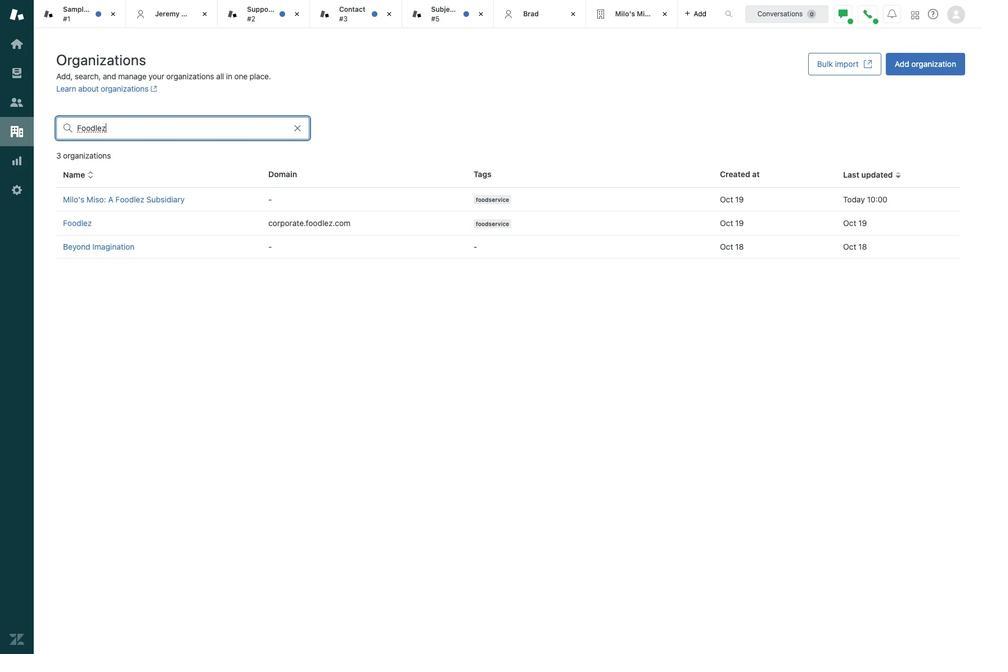 Task type: describe. For each thing, give the bounding box(es) containing it.
#3
[[339, 14, 348, 23]]

1 oct 18 from the left
[[720, 242, 744, 251]]

#2 tab
[[218, 0, 310, 28]]

add
[[694, 9, 707, 18]]

tabs tab list
[[34, 0, 713, 28]]

zendesk products image
[[912, 11, 919, 19]]

close image for #5
[[476, 8, 487, 20]]

oct 19 for oct
[[720, 218, 744, 228]]

corporate.foodlez.com
[[268, 218, 351, 228]]

foodlez link
[[63, 218, 92, 228]]

search,
[[75, 71, 101, 81]]

about
[[78, 84, 99, 93]]

subsidiary
[[147, 194, 185, 204]]

reporting image
[[10, 154, 24, 168]]

one
[[234, 71, 248, 81]]

3 tab from the left
[[586, 0, 678, 28]]

oct for oct 18
[[720, 242, 733, 251]]

foodservice for corporate.foodlez.com
[[476, 220, 509, 227]]

domain
[[268, 169, 297, 179]]

foodservice for -
[[476, 197, 509, 203]]

organizations
[[56, 51, 146, 68]]

manage
[[118, 71, 147, 81]]

get started image
[[10, 37, 24, 51]]

add organization button
[[886, 53, 966, 75]]

add,
[[56, 71, 73, 81]]

beyond
[[63, 242, 90, 251]]

Search organizations field
[[77, 123, 289, 133]]

learn about organizations link
[[56, 84, 157, 93]]

name button
[[63, 170, 94, 180]]

#2
[[247, 14, 256, 23]]

10:00
[[867, 194, 888, 204]]

last updated button
[[843, 170, 902, 180]]

beyond imagination link
[[63, 242, 135, 251]]

imagination
[[92, 242, 135, 251]]

zendesk image
[[10, 632, 24, 647]]

3
[[56, 151, 61, 160]]

#1
[[63, 14, 70, 23]]

2 18 from the left
[[859, 242, 867, 251]]

2 oct 18 from the left
[[843, 242, 867, 251]]

bulk import button
[[809, 53, 882, 75]]

3 organizations
[[56, 151, 111, 160]]

#5
[[431, 14, 440, 23]]

oct 19 for today
[[720, 194, 744, 204]]

jeremy miller tab
[[126, 0, 218, 28]]

zendesk support image
[[10, 7, 24, 22]]

created at
[[720, 169, 760, 179]]

a
[[108, 194, 113, 204]]

brad tab
[[494, 0, 586, 28]]

oct for oct 19
[[720, 218, 733, 228]]

tab containing contact
[[310, 0, 402, 28]]

learn
[[56, 84, 76, 93]]

1 vertical spatial organizations
[[101, 84, 149, 93]]

button displays agent's chat status as online. image
[[839, 9, 848, 18]]

miller
[[181, 9, 200, 18]]

jeremy
[[155, 9, 180, 18]]

tags
[[474, 169, 492, 179]]

in
[[226, 71, 232, 81]]

milo's
[[63, 194, 84, 204]]

jeremy miller
[[155, 9, 200, 18]]

import
[[835, 59, 859, 69]]

organizations inside organizations add, search, and manage your organizations all in one place.
[[166, 71, 214, 81]]

name
[[63, 170, 85, 180]]

learn about organizations
[[56, 84, 149, 93]]

organization
[[912, 59, 957, 69]]

updated
[[862, 170, 893, 180]]

(opens in a new tab) image
[[149, 86, 157, 92]]

bulk
[[818, 59, 833, 69]]

all
[[216, 71, 224, 81]]

created
[[720, 169, 751, 179]]

add organization
[[895, 59, 957, 69]]

0 vertical spatial foodlez
[[116, 194, 144, 204]]



Task type: vqa. For each thing, say whether or not it's contained in the screenshot.
harlownoah05@gmail.com Unverified email icon
no



Task type: locate. For each thing, give the bounding box(es) containing it.
contact #3
[[339, 5, 366, 23]]

subject
[[431, 5, 457, 14]]

0 horizontal spatial oct 18
[[720, 242, 744, 251]]

1 close image from the left
[[107, 8, 119, 20]]

foodlez
[[116, 194, 144, 204], [63, 218, 92, 228]]

close image inside tab
[[476, 8, 487, 20]]

today
[[843, 194, 865, 204]]

oct
[[720, 194, 733, 204], [720, 218, 733, 228], [843, 218, 857, 228], [720, 242, 733, 251], [843, 242, 857, 251]]

-
[[268, 194, 272, 204], [268, 242, 272, 251], [474, 242, 477, 251]]

and
[[103, 71, 116, 81]]

19
[[736, 194, 744, 204], [736, 218, 744, 228], [859, 218, 867, 228]]

x icon image
[[293, 124, 302, 133]]

oct 18
[[720, 242, 744, 251], [843, 242, 867, 251]]

1 vertical spatial foodservice
[[476, 220, 509, 227]]

- for milo's miso: a foodlez subsidiary
[[268, 194, 272, 204]]

close image right #1
[[107, 8, 119, 20]]

0 vertical spatial organizations
[[166, 71, 214, 81]]

line
[[458, 5, 472, 14]]

notifications image
[[888, 9, 897, 18]]

organizations down the "manage"
[[101, 84, 149, 93]]

- for beyond imagination
[[268, 242, 272, 251]]

close image
[[107, 8, 119, 20], [476, 8, 487, 20]]

close image inside jeremy miller tab
[[199, 8, 211, 20]]

organizations add, search, and manage your organizations all in one place.
[[56, 51, 271, 81]]

last updated
[[843, 170, 893, 180]]

#1 tab
[[34, 0, 126, 28]]

add button
[[678, 0, 713, 28]]

close image right #2
[[291, 8, 303, 20]]

19 for today 10:00
[[736, 194, 744, 204]]

organizations
[[166, 71, 214, 81], [101, 84, 149, 93], [63, 151, 111, 160]]

2 close image from the left
[[291, 8, 303, 20]]

brad
[[523, 9, 539, 18]]

subject line #5
[[431, 5, 472, 23]]

2 tab from the left
[[402, 0, 494, 28]]

foodservice
[[476, 197, 509, 203], [476, 220, 509, 227]]

2 vertical spatial organizations
[[63, 151, 111, 160]]

1 horizontal spatial foodlez
[[116, 194, 144, 204]]

4 close image from the left
[[568, 8, 579, 20]]

close image right jeremy
[[199, 8, 211, 20]]

5 close image from the left
[[660, 8, 671, 20]]

foodlez right a
[[116, 194, 144, 204]]

milo's miso: a foodlez subsidiary link
[[63, 194, 185, 204]]

1 18 from the left
[[736, 242, 744, 251]]

organizations up name button at the left of page
[[63, 151, 111, 160]]

0 vertical spatial foodservice
[[476, 197, 509, 203]]

oct 19
[[720, 194, 744, 204], [720, 218, 744, 228], [843, 218, 867, 228]]

miso:
[[87, 194, 106, 204]]

1 horizontal spatial oct 18
[[843, 242, 867, 251]]

close image right the line at left top
[[476, 8, 487, 20]]

milo's miso: a foodlez subsidiary
[[63, 194, 185, 204]]

close image right brad on the top right
[[568, 8, 579, 20]]

1 vertical spatial foodlez
[[63, 218, 92, 228]]

19 for oct 19
[[736, 218, 744, 228]]

1 foodservice from the top
[[476, 197, 509, 203]]

close image left add dropdown button
[[660, 8, 671, 20]]

1 tab from the left
[[310, 0, 402, 28]]

tab
[[310, 0, 402, 28], [402, 0, 494, 28], [586, 0, 678, 28]]

close image inside #1 tab
[[107, 8, 119, 20]]

today 10:00
[[843, 194, 888, 204]]

1 close image from the left
[[199, 8, 211, 20]]

add
[[895, 59, 910, 69]]

oct for today 10:00
[[720, 194, 733, 204]]

3 close image from the left
[[384, 8, 395, 20]]

organizations left all
[[166, 71, 214, 81]]

views image
[[10, 66, 24, 80]]

at
[[753, 169, 760, 179]]

beyond imagination
[[63, 242, 135, 251]]

conversations
[[758, 9, 803, 18]]

close image
[[199, 8, 211, 20], [291, 8, 303, 20], [384, 8, 395, 20], [568, 8, 579, 20], [660, 8, 671, 20]]

admin image
[[10, 183, 24, 198]]

your
[[149, 71, 164, 81]]

get help image
[[928, 9, 939, 19]]

1 horizontal spatial 18
[[859, 242, 867, 251]]

place.
[[250, 71, 271, 81]]

1 horizontal spatial close image
[[476, 8, 487, 20]]

last
[[843, 170, 860, 180]]

2 foodservice from the top
[[476, 220, 509, 227]]

close image for #1
[[107, 8, 119, 20]]

tab containing subject line
[[402, 0, 494, 28]]

bulk import
[[818, 59, 859, 69]]

0 horizontal spatial foodlez
[[63, 218, 92, 228]]

conversations button
[[746, 5, 829, 23]]

2 close image from the left
[[476, 8, 487, 20]]

foodlez up beyond
[[63, 218, 92, 228]]

0 horizontal spatial 18
[[736, 242, 744, 251]]

contact
[[339, 5, 366, 14]]

close image right contact #3
[[384, 8, 395, 20]]

customers image
[[10, 95, 24, 110]]

main element
[[0, 0, 34, 654]]

close image inside #2 tab
[[291, 8, 303, 20]]

0 horizontal spatial close image
[[107, 8, 119, 20]]

organizations image
[[10, 124, 24, 139]]

18
[[736, 242, 744, 251], [859, 242, 867, 251]]

close image inside brad tab
[[568, 8, 579, 20]]



